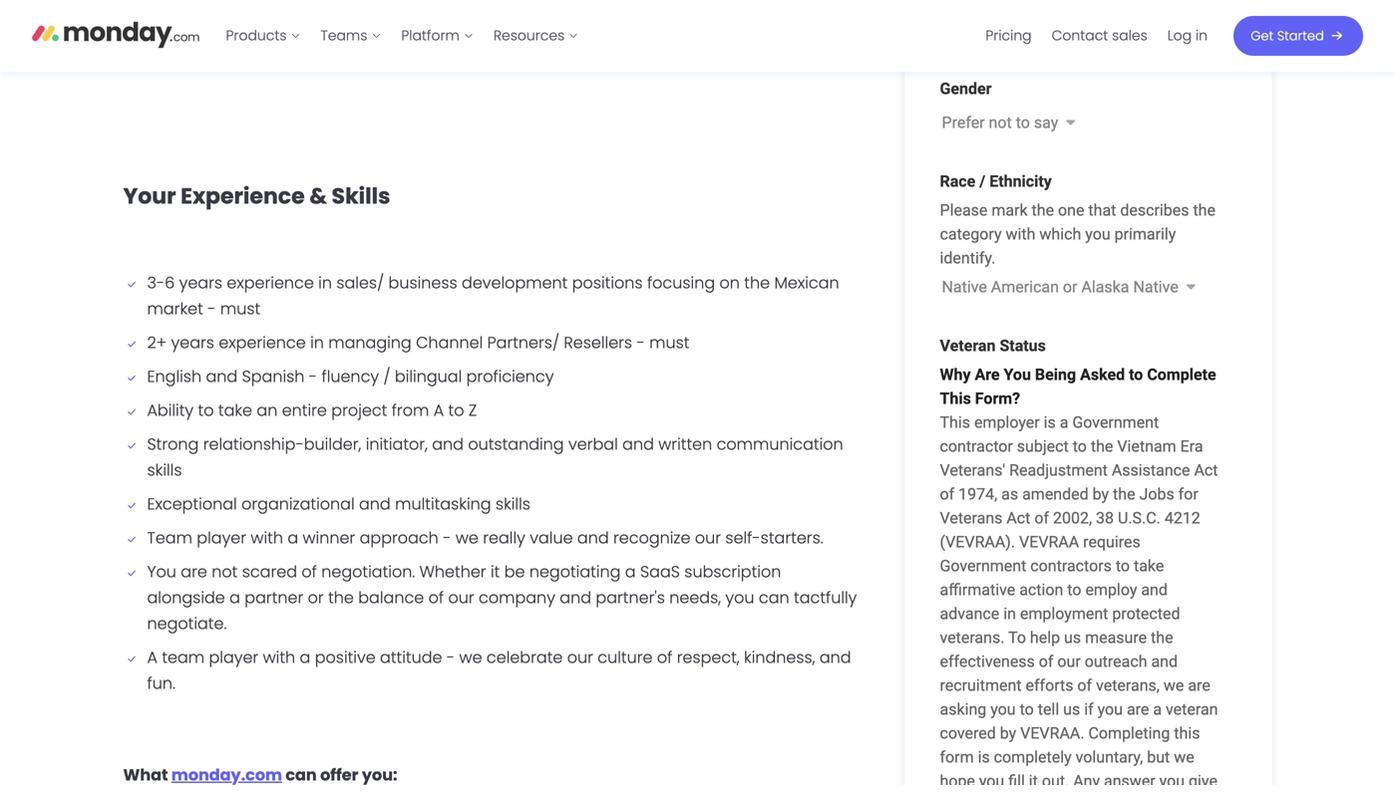 Task type: locate. For each thing, give the bounding box(es) containing it.
0 vertical spatial our
[[695, 527, 721, 549]]

2 vertical spatial in
[[310, 331, 324, 354]]

1 vertical spatial player
[[209, 647, 259, 669]]

and right kindness, on the bottom right of page
[[820, 647, 851, 669]]

and up take
[[206, 365, 238, 388]]

list containing products
[[216, 0, 589, 72]]

0 horizontal spatial list
[[216, 0, 589, 72]]

our inside you are not scared of negotiation. whether it be negotiating a saas subscription alongside a partner or the balance of our company and partner's needs, you can tactfully negotiate.
[[448, 587, 474, 609]]

0 horizontal spatial skills
[[147, 459, 182, 482]]

0 vertical spatial a
[[434, 399, 444, 422]]

and right verbal
[[622, 433, 654, 456]]

subscription
[[684, 561, 781, 583]]

0 vertical spatial must
[[220, 298, 260, 320]]

not
[[212, 561, 238, 583]]

the inside 3-6 years experience in sales/ business development positions focusing on the mexican market - must
[[744, 272, 770, 294]]

in up fluency
[[310, 331, 324, 354]]

can
[[759, 587, 789, 609]]

the
[[744, 272, 770, 294], [328, 587, 354, 609]]

0 horizontal spatial to
[[198, 399, 214, 422]]

-
[[208, 298, 216, 320], [637, 331, 645, 354], [309, 365, 317, 388], [443, 527, 451, 549], [447, 647, 455, 669]]

a left positive
[[300, 647, 310, 669]]

strong
[[147, 433, 199, 456]]

0 vertical spatial in
[[1196, 26, 1208, 45]]

0 horizontal spatial of
[[302, 561, 317, 583]]

resellers
[[564, 331, 632, 354]]

with inside 'a team player with a positive attitude - we celebrate our culture of respect, kindness, and fun.'
[[263, 647, 295, 669]]

it
[[491, 561, 500, 583]]

really
[[483, 527, 525, 549]]

in left sales/
[[318, 272, 332, 294]]

skills up the really
[[496, 493, 530, 515]]

relationship-
[[203, 433, 304, 456]]

0 horizontal spatial our
[[448, 587, 474, 609]]

skills
[[147, 459, 182, 482], [496, 493, 530, 515]]

experience up "spanish"
[[219, 331, 306, 354]]

a
[[434, 399, 444, 422], [147, 647, 158, 669]]

1 vertical spatial in
[[318, 272, 332, 294]]

sales
[[1112, 26, 1148, 45]]

the inside you are not scared of negotiation. whether it be negotiating a saas subscription alongside a partner or the balance of our company and partner's needs, you can tactfully negotiate.
[[328, 587, 354, 609]]

years inside 3-6 years experience in sales/ business development positions focusing on the mexican market - must
[[179, 272, 222, 294]]

must right the market
[[220, 298, 260, 320]]

/
[[383, 365, 390, 388]]

saas
[[640, 561, 680, 583]]

multitasking
[[395, 493, 491, 515]]

main element
[[216, 0, 1363, 72]]

1 horizontal spatial our
[[567, 647, 593, 669]]

1 vertical spatial the
[[328, 587, 354, 609]]

are
[[181, 561, 207, 583]]

and up negotiating at bottom left
[[577, 527, 609, 549]]

get started
[[1251, 27, 1324, 45]]

- down multitasking
[[443, 527, 451, 549]]

get
[[1251, 27, 1274, 45]]

player right team
[[209, 647, 259, 669]]

1 horizontal spatial a
[[434, 399, 444, 422]]

take
[[218, 399, 252, 422]]

- right attitude
[[447, 647, 455, 669]]

years right 6
[[179, 272, 222, 294]]

0 horizontal spatial a
[[147, 647, 158, 669]]

2 horizontal spatial our
[[695, 527, 721, 549]]

team
[[162, 647, 205, 669]]

channel
[[416, 331, 483, 354]]

0 vertical spatial years
[[179, 272, 222, 294]]

0 vertical spatial the
[[744, 272, 770, 294]]

must down focusing
[[649, 331, 690, 354]]

0 vertical spatial of
[[302, 561, 317, 583]]

6
[[165, 272, 175, 294]]

initiator,
[[366, 433, 428, 456]]

strong relationship-builder, initiator, and outstanding verbal and written communication skills
[[147, 433, 843, 482]]

a up fun.
[[147, 647, 158, 669]]

- right the market
[[208, 298, 216, 320]]

1 horizontal spatial the
[[744, 272, 770, 294]]

player up the not
[[197, 527, 246, 549]]

must
[[220, 298, 260, 320], [649, 331, 690, 354]]

scared
[[242, 561, 297, 583]]

1 vertical spatial experience
[[219, 331, 306, 354]]

resources
[[493, 26, 565, 45]]

to left take
[[198, 399, 214, 422]]

1 vertical spatial skills
[[496, 493, 530, 515]]

with up scared
[[251, 527, 283, 549]]

1 vertical spatial years
[[171, 331, 214, 354]]

z
[[469, 399, 477, 422]]

1 horizontal spatial list
[[976, 0, 1218, 72]]

the right or
[[328, 587, 354, 609]]

team
[[147, 527, 192, 549]]

the right the on
[[744, 272, 770, 294]]

2 vertical spatial of
[[657, 647, 672, 669]]

2 list from the left
[[976, 0, 1218, 72]]

of right culture
[[657, 647, 672, 669]]

and inside 'a team player with a positive attitude - we celebrate our culture of respect, kindness, and fun.'
[[820, 647, 851, 669]]

to
[[198, 399, 214, 422], [448, 399, 464, 422]]

communication
[[717, 433, 843, 456]]

0 horizontal spatial must
[[220, 298, 260, 320]]

our down "whether"
[[448, 587, 474, 609]]

development
[[462, 272, 568, 294]]

get started button
[[1234, 16, 1363, 56]]

with
[[251, 527, 283, 549], [263, 647, 295, 669]]

our left culture
[[567, 647, 593, 669]]

we left celebrate
[[459, 647, 482, 669]]

balance
[[358, 587, 424, 609]]

must inside 3-6 years experience in sales/ business development positions focusing on the mexican market - must
[[220, 298, 260, 320]]

on
[[720, 272, 740, 294]]

attitude
[[380, 647, 442, 669]]

a inside 'a team player with a positive attitude - we celebrate our culture of respect, kindness, and fun.'
[[300, 647, 310, 669]]

exceptional organizational and multitasking skills
[[147, 493, 530, 515]]

to left z
[[448, 399, 464, 422]]

and
[[206, 365, 238, 388], [432, 433, 464, 456], [622, 433, 654, 456], [359, 493, 391, 515], [577, 527, 609, 549], [560, 587, 591, 609], [820, 647, 851, 669]]

log in
[[1168, 26, 1208, 45]]

negotiate.
[[147, 613, 227, 635]]

in
[[1196, 26, 1208, 45], [318, 272, 332, 294], [310, 331, 324, 354]]

our left self-
[[695, 527, 721, 549]]

you are not scared of negotiation. whether it be negotiating a saas subscription alongside a partner or the balance of our company and partner's needs, you can tactfully negotiate.
[[147, 561, 857, 635]]

you
[[147, 561, 176, 583]]

skills down 'strong'
[[147, 459, 182, 482]]

1 vertical spatial we
[[459, 647, 482, 669]]

&
[[309, 181, 327, 211]]

a right from on the left bottom
[[434, 399, 444, 422]]

0 vertical spatial experience
[[227, 272, 314, 294]]

a down the not
[[229, 587, 240, 609]]

- right resellers on the left of page
[[637, 331, 645, 354]]

exceptional
[[147, 493, 237, 515]]

years right the "2+"
[[171, 331, 214, 354]]

experience down your experience & skills
[[227, 272, 314, 294]]

1 horizontal spatial to
[[448, 399, 464, 422]]

of up or
[[302, 561, 317, 583]]

platform
[[401, 26, 460, 45]]

0 horizontal spatial the
[[328, 587, 354, 609]]

list
[[216, 0, 589, 72], [976, 0, 1218, 72]]

in right log
[[1196, 26, 1208, 45]]

1 vertical spatial with
[[263, 647, 295, 669]]

- inside 'a team player with a positive attitude - we celebrate our culture of respect, kindness, and fun.'
[[447, 647, 455, 669]]

1 list from the left
[[216, 0, 589, 72]]

an
[[257, 399, 278, 422]]

negotiation.
[[321, 561, 415, 583]]

tactfully
[[794, 587, 857, 609]]

ability
[[147, 399, 194, 422]]

1 vertical spatial a
[[147, 647, 158, 669]]

of down "whether"
[[428, 587, 444, 609]]

2 horizontal spatial of
[[657, 647, 672, 669]]

self-
[[725, 527, 761, 549]]

0 vertical spatial skills
[[147, 459, 182, 482]]

experience
[[181, 181, 305, 211]]

1 horizontal spatial of
[[428, 587, 444, 609]]

celebrate
[[487, 647, 563, 669]]

kindness,
[[744, 647, 815, 669]]

and right initiator,
[[432, 433, 464, 456]]

and down negotiating at bottom left
[[560, 587, 591, 609]]

2 vertical spatial our
[[567, 647, 593, 669]]

experience
[[227, 272, 314, 294], [219, 331, 306, 354]]

a up 'partner's'
[[625, 561, 636, 583]]

monday.com logo image
[[32, 13, 200, 55]]

positive
[[315, 647, 376, 669]]

with down partner
[[263, 647, 295, 669]]

we up "whether"
[[456, 527, 479, 549]]

1 vertical spatial our
[[448, 587, 474, 609]]

years
[[179, 272, 222, 294], [171, 331, 214, 354]]

outstanding
[[468, 433, 564, 456]]

culture
[[598, 647, 653, 669]]

1 horizontal spatial must
[[649, 331, 690, 354]]

1 vertical spatial must
[[649, 331, 690, 354]]



Task type: describe. For each thing, give the bounding box(es) containing it.
1 vertical spatial of
[[428, 587, 444, 609]]

platform link
[[391, 20, 483, 52]]

respect,
[[677, 647, 740, 669]]

ability to take an entire project from a to z
[[147, 399, 477, 422]]

of inside 'a team player with a positive attitude - we celebrate our culture of respect, kindness, and fun.'
[[657, 647, 672, 669]]

approach
[[360, 527, 439, 549]]

spanish
[[242, 365, 305, 388]]

english
[[147, 365, 202, 388]]

in inside 3-6 years experience in sales/ business development positions focusing on the mexican market - must
[[318, 272, 332, 294]]

1 horizontal spatial skills
[[496, 493, 530, 515]]

a down organizational
[[288, 527, 298, 549]]

needs,
[[669, 587, 721, 609]]

you
[[725, 587, 754, 609]]

bilingual
[[395, 365, 462, 388]]

written
[[658, 433, 712, 456]]

project
[[331, 399, 387, 422]]

2 to from the left
[[448, 399, 464, 422]]

builder,
[[304, 433, 361, 456]]

be
[[504, 561, 525, 583]]

winner
[[303, 527, 355, 549]]

pricing
[[986, 26, 1032, 45]]

3-
[[147, 272, 165, 294]]

your experience & skills
[[123, 181, 390, 211]]

proficiency
[[466, 365, 554, 388]]

contact sales
[[1052, 26, 1148, 45]]

2+ years experience in managing channel partners/ resellers - must
[[147, 331, 690, 354]]

1 to from the left
[[198, 399, 214, 422]]

0 vertical spatial with
[[251, 527, 283, 549]]

2+
[[147, 331, 167, 354]]

negotiating
[[529, 561, 621, 583]]

managing
[[328, 331, 412, 354]]

focusing
[[647, 272, 715, 294]]

recognize
[[613, 527, 691, 549]]

mexican
[[774, 272, 839, 294]]

team player with a winner approach - we really value and recognize our self-starters.
[[147, 527, 823, 549]]

teams
[[321, 26, 367, 45]]

business
[[388, 272, 457, 294]]

starters.
[[761, 527, 823, 549]]

partner
[[245, 587, 303, 609]]

our inside 'a team player with a positive attitude - we celebrate our culture of respect, kindness, and fun.'
[[567, 647, 593, 669]]

contact
[[1052, 26, 1108, 45]]

english and spanish - fluency / bilingual proficiency
[[147, 365, 554, 388]]

resources link
[[483, 20, 589, 52]]

positions
[[572, 272, 643, 294]]

experience inside 3-6 years experience in sales/ business development positions focusing on the mexican market - must
[[227, 272, 314, 294]]

- up ability to take an entire project from a to z
[[309, 365, 317, 388]]

value
[[530, 527, 573, 549]]

products link
[[216, 20, 311, 52]]

your
[[123, 181, 176, 211]]

sales/
[[336, 272, 384, 294]]

and inside you are not scared of negotiation. whether it be negotiating a saas subscription alongside a partner or the balance of our company and partner's needs, you can tactfully negotiate.
[[560, 587, 591, 609]]

alongside
[[147, 587, 225, 609]]

player inside 'a team player with a positive attitude - we celebrate our culture of respect, kindness, and fun.'
[[209, 647, 259, 669]]

0 vertical spatial we
[[456, 527, 479, 549]]

contact sales button
[[1042, 20, 1158, 52]]

company
[[479, 587, 555, 609]]

whether
[[419, 561, 486, 583]]

log
[[1168, 26, 1192, 45]]

fluency
[[322, 365, 379, 388]]

skills inside strong relationship-builder, initiator, and outstanding verbal and written communication skills
[[147, 459, 182, 482]]

a inside 'a team player with a positive attitude - we celebrate our culture of respect, kindness, and fun.'
[[147, 647, 158, 669]]

and up approach
[[359, 493, 391, 515]]

or
[[308, 587, 324, 609]]

fun.
[[147, 672, 175, 695]]

verbal
[[568, 433, 618, 456]]

products
[[226, 26, 287, 45]]

entire
[[282, 399, 327, 422]]

pricing link
[[976, 20, 1042, 52]]

a team player with a positive attitude - we celebrate our culture of respect, kindness, and fun.
[[147, 647, 851, 695]]

list containing pricing
[[976, 0, 1218, 72]]

partner's
[[596, 587, 665, 609]]

we inside 'a team player with a positive attitude - we celebrate our culture of respect, kindness, and fun.'
[[459, 647, 482, 669]]

skills
[[332, 181, 390, 211]]

log in link
[[1158, 20, 1218, 52]]

started
[[1277, 27, 1324, 45]]

3-6 years experience in sales/ business development positions focusing on the mexican market - must
[[147, 272, 839, 320]]

organizational
[[241, 493, 355, 515]]

0 vertical spatial player
[[197, 527, 246, 549]]

partners/
[[487, 331, 559, 354]]

- inside 3-6 years experience in sales/ business development positions focusing on the mexican market - must
[[208, 298, 216, 320]]

market
[[147, 298, 203, 320]]

teams link
[[311, 20, 391, 52]]

from
[[392, 399, 429, 422]]

in inside 'link'
[[1196, 26, 1208, 45]]



Task type: vqa. For each thing, say whether or not it's contained in the screenshot.
Strategic
no



